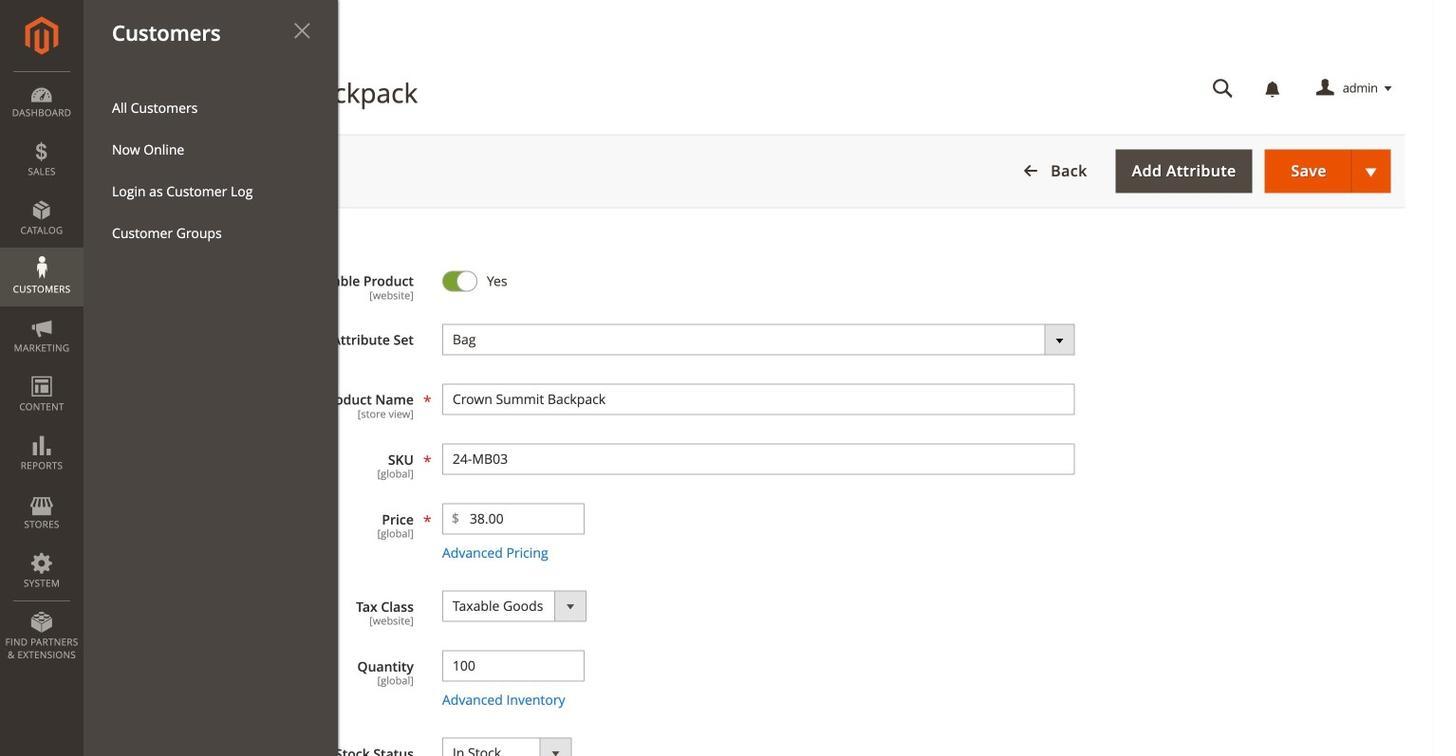 Task type: locate. For each thing, give the bounding box(es) containing it.
None text field
[[442, 384, 1075, 415], [442, 444, 1075, 475], [442, 384, 1075, 415], [442, 444, 1075, 475]]

None text field
[[442, 651, 585, 682]]

menu
[[84, 87, 338, 757]]

menu bar
[[0, 0, 338, 757]]



Task type: describe. For each thing, give the bounding box(es) containing it.
magento admin panel image
[[25, 16, 58, 55]]



